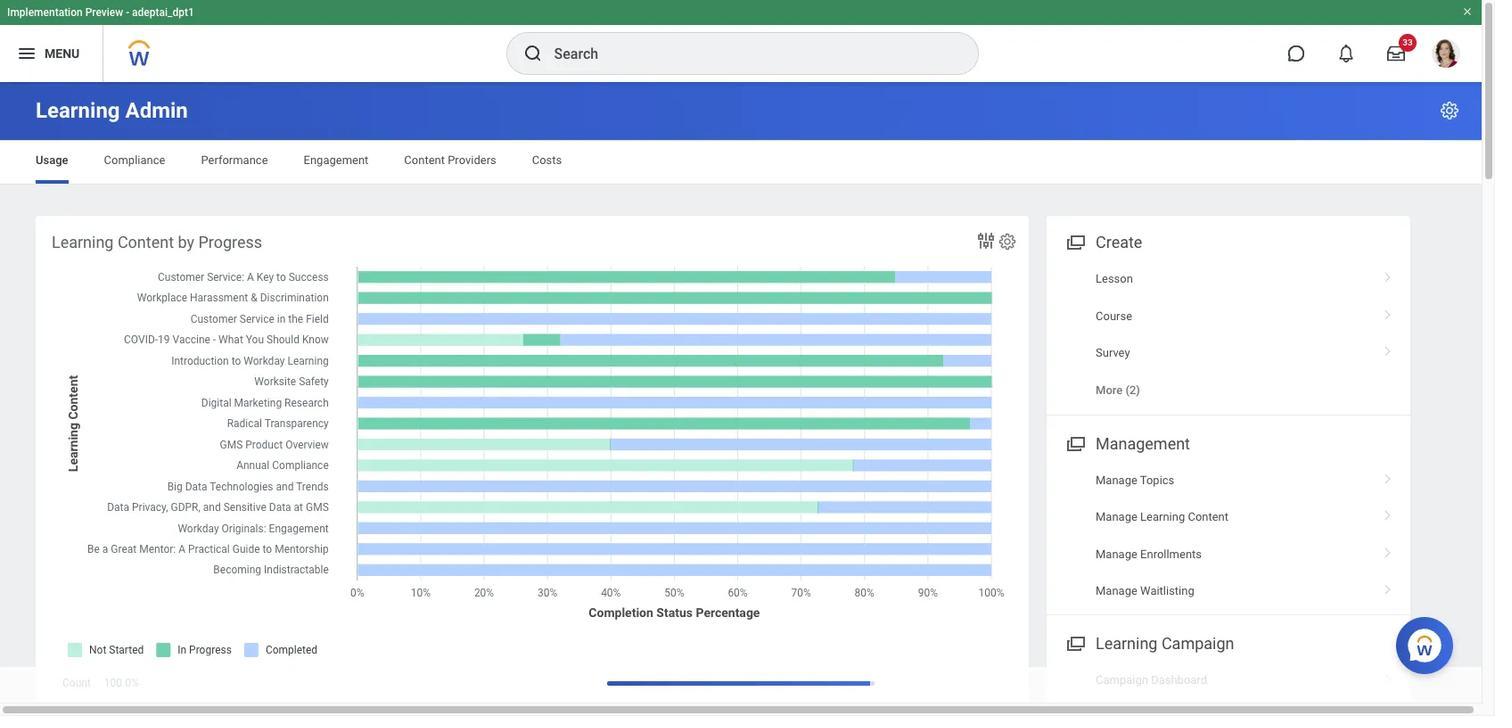 Task type: vqa. For each thing, say whether or not it's contained in the screenshot.
Selected
no



Task type: locate. For each thing, give the bounding box(es) containing it.
chevron right image inside manage learning content link
[[1377, 504, 1400, 522]]

implementation preview -   adeptai_dpt1
[[7, 6, 194, 19]]

campaign
[[1162, 634, 1235, 653], [1096, 674, 1149, 687]]

33
[[1403, 37, 1413, 47]]

chevron right image inside manage enrollments link
[[1377, 541, 1400, 559]]

course link
[[1047, 297, 1411, 334]]

1 horizontal spatial content
[[404, 153, 445, 167]]

more (2)
[[1096, 384, 1141, 397]]

learning up "usage"
[[36, 98, 120, 123]]

4 chevron right image from the top
[[1377, 467, 1400, 485]]

inbox large image
[[1388, 45, 1406, 62]]

compliance
[[104, 153, 165, 167]]

chevron right image inside survey link
[[1377, 340, 1400, 358]]

content
[[404, 153, 445, 167], [118, 233, 174, 252], [1188, 510, 1229, 524]]

campaign dashboard list
[[1047, 662, 1411, 716]]

menu banner
[[0, 0, 1482, 82]]

menu group image
[[1063, 229, 1087, 253], [1063, 631, 1087, 655]]

list containing manage topics
[[1047, 462, 1411, 609]]

management
[[1096, 434, 1191, 453]]

more (2) link
[[1047, 371, 1411, 409]]

learning
[[36, 98, 120, 123], [52, 233, 114, 252], [1141, 510, 1185, 524], [1096, 634, 1158, 653]]

1 horizontal spatial campaign
[[1162, 634, 1235, 653]]

campaign inside campaign dashboard link
[[1096, 674, 1149, 687]]

0 vertical spatial chevron right image
[[1377, 504, 1400, 522]]

chevron right image
[[1377, 504, 1400, 522], [1377, 541, 1400, 559]]

chevron right image
[[1377, 266, 1400, 284], [1377, 303, 1400, 321], [1377, 340, 1400, 358], [1377, 467, 1400, 485], [1377, 578, 1400, 596], [1377, 668, 1400, 685]]

3 manage from the top
[[1096, 547, 1138, 561]]

chevron right image inside "manage topics" 'link'
[[1377, 467, 1400, 485]]

6 chevron right image from the top
[[1377, 668, 1400, 685]]

campaign up dashboard
[[1162, 634, 1235, 653]]

chevron right image inside manage waitlisting link
[[1377, 578, 1400, 596]]

chevron right image for manage enrollments
[[1377, 541, 1400, 559]]

100.0% button
[[104, 676, 142, 690]]

list
[[1047, 261, 1411, 409], [1047, 462, 1411, 609]]

content inside tab list
[[404, 153, 445, 167]]

menu
[[45, 46, 80, 60]]

2 chevron right image from the top
[[1377, 541, 1400, 559]]

1 manage from the top
[[1096, 473, 1138, 487]]

chevron right image inside course link
[[1377, 303, 1400, 321]]

manage waitlisting link
[[1047, 573, 1411, 609]]

learning for campaign
[[1096, 634, 1158, 653]]

create
[[1096, 233, 1143, 252]]

0 vertical spatial content
[[404, 153, 445, 167]]

notifications large image
[[1338, 45, 1356, 62]]

chevron right image for manage waitlisting
[[1377, 578, 1400, 596]]

2 list from the top
[[1047, 462, 1411, 609]]

survey link
[[1047, 334, 1411, 371]]

2 menu group image from the top
[[1063, 631, 1087, 655]]

1 chevron right image from the top
[[1377, 504, 1400, 522]]

manage learning content link
[[1047, 499, 1411, 536]]

content left by
[[118, 233, 174, 252]]

1 chevron right image from the top
[[1377, 266, 1400, 284]]

chevron right image inside campaign dashboard link
[[1377, 668, 1400, 685]]

2 chevron right image from the top
[[1377, 303, 1400, 321]]

costs
[[532, 153, 562, 167]]

learning campaign
[[1096, 634, 1235, 653]]

dashboard
[[1152, 674, 1208, 687]]

manage up manage waitlisting
[[1096, 547, 1138, 561]]

1 vertical spatial chevron right image
[[1377, 541, 1400, 559]]

0 horizontal spatial content
[[118, 233, 174, 252]]

list for management
[[1047, 462, 1411, 609]]

manage inside 'link'
[[1096, 473, 1138, 487]]

1 list from the top
[[1047, 261, 1411, 409]]

more (2) button
[[1096, 382, 1141, 398]]

33 button
[[1377, 34, 1417, 73]]

learning content by progress
[[52, 233, 262, 252]]

1 menu group image from the top
[[1063, 229, 1087, 253]]

5 chevron right image from the top
[[1377, 578, 1400, 596]]

chevron right image for survey
[[1377, 340, 1400, 358]]

list containing lesson
[[1047, 261, 1411, 409]]

manage
[[1096, 473, 1138, 487], [1096, 510, 1138, 524], [1096, 547, 1138, 561], [1096, 584, 1138, 597]]

menu button
[[0, 25, 103, 82]]

tab list containing usage
[[18, 141, 1464, 184]]

course
[[1096, 309, 1133, 322]]

learning up campaign dashboard
[[1096, 634, 1158, 653]]

topics
[[1141, 473, 1175, 487]]

close environment banner image
[[1463, 6, 1473, 17]]

2 horizontal spatial content
[[1188, 510, 1229, 524]]

manage for manage waitlisting
[[1096, 584, 1138, 597]]

tab list
[[18, 141, 1464, 184]]

content left providers
[[404, 153, 445, 167]]

manage left topics
[[1096, 473, 1138, 487]]

2 vertical spatial content
[[1188, 510, 1229, 524]]

search image
[[522, 43, 544, 64]]

manage down manage topics
[[1096, 510, 1138, 524]]

1 vertical spatial menu group image
[[1063, 631, 1087, 655]]

3 chevron right image from the top
[[1377, 340, 1400, 358]]

manage down manage enrollments
[[1096, 584, 1138, 597]]

learning admin
[[36, 98, 188, 123]]

by
[[178, 233, 194, 252]]

providers
[[448, 153, 497, 167]]

(2)
[[1126, 384, 1141, 397]]

4 manage from the top
[[1096, 584, 1138, 597]]

justify image
[[16, 43, 37, 64]]

chevron right image inside lesson link
[[1377, 266, 1400, 284]]

campaign down learning campaign
[[1096, 674, 1149, 687]]

manage enrollments
[[1096, 547, 1202, 561]]

learning down "usage"
[[52, 233, 114, 252]]

count
[[62, 677, 91, 690]]

0 vertical spatial list
[[1047, 261, 1411, 409]]

2 manage from the top
[[1096, 510, 1138, 524]]

1 vertical spatial list
[[1047, 462, 1411, 609]]

lesson
[[1096, 272, 1133, 285]]

0 vertical spatial menu group image
[[1063, 229, 1087, 253]]

menu group image
[[1063, 430, 1087, 454]]

0 horizontal spatial campaign
[[1096, 674, 1149, 687]]

content down "manage topics" 'link'
[[1188, 510, 1229, 524]]

campaign dashboard link
[[1047, 662, 1411, 699]]

waitlisting
[[1141, 584, 1195, 597]]

chevron right image for campaign dashboard
[[1377, 668, 1400, 685]]

manage for manage learning content
[[1096, 510, 1138, 524]]

menu group image for create
[[1063, 229, 1087, 253]]

1 vertical spatial campaign
[[1096, 674, 1149, 687]]

preview
[[85, 6, 123, 19]]



Task type: describe. For each thing, give the bounding box(es) containing it.
manage for manage topics
[[1096, 473, 1138, 487]]

profile logan mcneil image
[[1432, 39, 1461, 71]]

chevron right image for lesson
[[1377, 266, 1400, 284]]

-
[[126, 6, 129, 19]]

manage topics link
[[1047, 462, 1411, 499]]

chevron right image for manage topics
[[1377, 467, 1400, 485]]

1 vertical spatial content
[[118, 233, 174, 252]]

survey
[[1096, 346, 1130, 359]]

implementation
[[7, 6, 83, 19]]

100.0%
[[104, 677, 139, 690]]

tab list inside learning admin main content
[[18, 141, 1464, 184]]

learning down topics
[[1141, 510, 1185, 524]]

configure learning content by progress image
[[998, 232, 1018, 252]]

Search Workday  search field
[[554, 34, 941, 73]]

performance
[[201, 153, 268, 167]]

learning admin main content
[[0, 82, 1482, 716]]

manage learning content
[[1096, 510, 1229, 524]]

engagement
[[304, 153, 369, 167]]

chevron right image for manage learning content
[[1377, 504, 1400, 522]]

configure and view chart data image
[[976, 230, 997, 252]]

more
[[1096, 384, 1123, 397]]

campaign dashboard
[[1096, 674, 1208, 687]]

list for create
[[1047, 261, 1411, 409]]

learning for admin
[[36, 98, 120, 123]]

content providers
[[404, 153, 497, 167]]

configure this page image
[[1439, 100, 1461, 121]]

manage waitlisting
[[1096, 584, 1195, 597]]

manage topics
[[1096, 473, 1175, 487]]

learning for content
[[52, 233, 114, 252]]

manage enrollments link
[[1047, 536, 1411, 573]]

0 vertical spatial campaign
[[1162, 634, 1235, 653]]

adeptai_dpt1
[[132, 6, 194, 19]]

admin
[[125, 98, 188, 123]]

menu group image for learning campaign
[[1063, 631, 1087, 655]]

manage for manage enrollments
[[1096, 547, 1138, 561]]

usage
[[36, 153, 68, 167]]

enrollments
[[1141, 547, 1202, 561]]

lesson link
[[1047, 261, 1411, 297]]

chevron right image for course
[[1377, 303, 1400, 321]]

learning content by progress element
[[36, 216, 1029, 716]]

progress
[[198, 233, 262, 252]]



